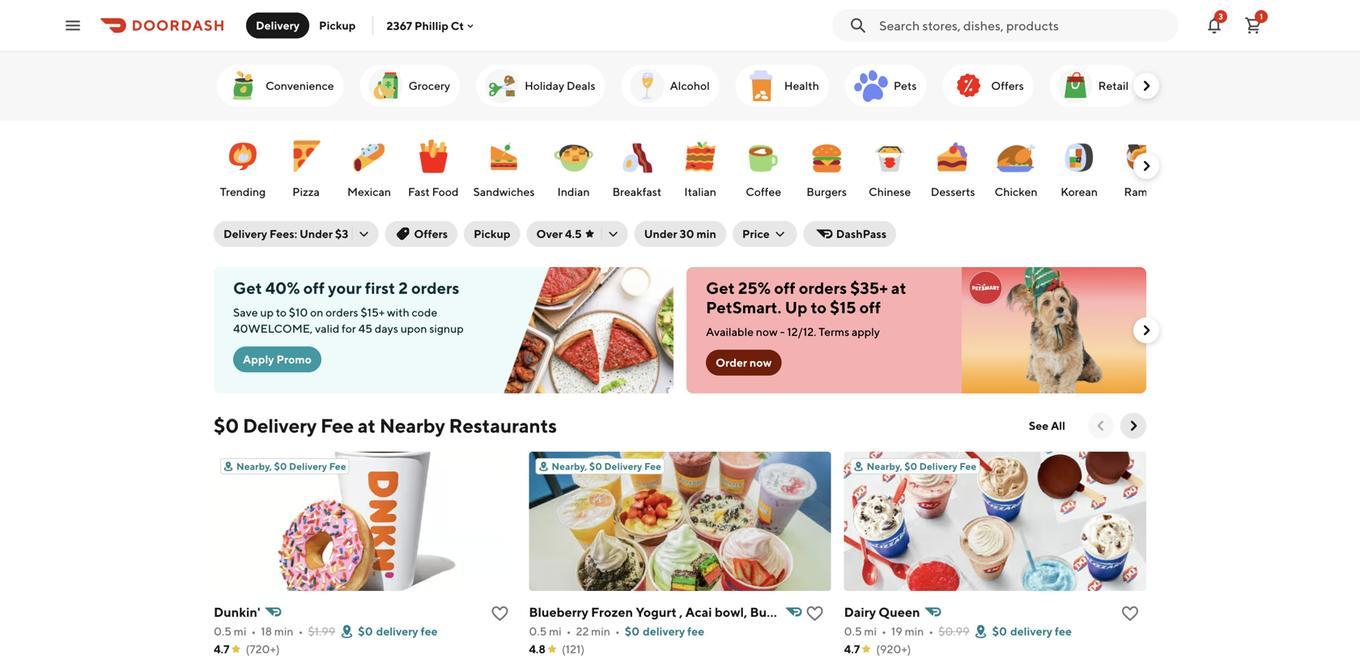 Task type: vqa. For each thing, say whether or not it's contained in the screenshot.
right mi
yes



Task type: describe. For each thing, give the bounding box(es) containing it.
1 • from the left
[[251, 625, 256, 638]]

2367 phillip ct
[[387, 19, 464, 32]]

0.5 mi • 18 min •
[[214, 625, 303, 638]]

&
[[819, 605, 827, 620]]

(121)
[[562, 643, 585, 656]]

see all link
[[1019, 413, 1075, 439]]

frozen
[[591, 605, 633, 620]]

breakfast
[[613, 185, 662, 198]]

40welcome,
[[233, 322, 313, 335]]

your
[[328, 279, 362, 298]]

2 next button of carousel image from the top
[[1139, 322, 1155, 339]]

dashpass
[[836, 227, 887, 241]]

pizza
[[292, 185, 320, 198]]

first
[[365, 279, 395, 298]]

to inside get 25% off orders $35+ at petsmart. up to $15 off available now - 12/12. terms apply
[[811, 298, 827, 317]]

blueberry
[[529, 605, 589, 620]]

see
[[1029, 419, 1049, 432]]

retail image
[[1057, 66, 1095, 105]]

with
[[387, 306, 410, 319]]

$3
[[335, 227, 349, 241]]

19
[[892, 625, 903, 638]]

signup
[[429, 322, 464, 335]]

30
[[680, 227, 694, 241]]

delivery for dunkin'
[[376, 625, 418, 638]]

at inside get 25% off orders $35+ at petsmart. up to $15 off available now - 12/12. terms apply
[[891, 279, 907, 298]]

korean
[[1061, 185, 1098, 198]]

1
[[1260, 12, 1263, 21]]

dashpass button
[[804, 221, 897, 247]]

code
[[412, 306, 438, 319]]

nearby, for dairy queen
[[867, 461, 903, 472]]

(720+)
[[246, 643, 280, 656]]

delivery inside button
[[256, 19, 300, 32]]

1 vertical spatial at
[[358, 414, 376, 437]]

2 delivery from the left
[[643, 625, 685, 638]]

queen
[[879, 605, 920, 620]]

pets
[[894, 79, 917, 92]]

under 30 min
[[644, 227, 717, 241]]

trending
[[220, 185, 266, 198]]

offers image
[[949, 66, 988, 105]]

4 • from the left
[[615, 625, 620, 638]]

fast
[[408, 185, 430, 198]]

alcohol image
[[628, 66, 667, 105]]

see all
[[1029, 419, 1066, 432]]

,
[[680, 605, 683, 620]]

get 25% off orders $35+ at petsmart. up to $15 off available now - 12/12. terms apply
[[706, 279, 907, 339]]

grocery link
[[360, 65, 460, 107]]

delivery for dairy queen
[[1011, 625, 1053, 638]]

click to add this store to your saved list image
[[806, 604, 825, 624]]

pickup for the rightmost pickup button
[[474, 227, 511, 241]]

ramen
[[1124, 185, 1161, 198]]

phillip
[[415, 19, 449, 32]]

4.7 for dairy queen
[[844, 643, 860, 656]]

Store search: begin typing to search for stores available on DoorDash text field
[[879, 17, 1169, 34]]

$15+
[[361, 306, 385, 319]]

12/12.
[[787, 325, 817, 339]]

orders inside get 25% off orders $35+ at petsmart. up to $15 off available now - 12/12. terms apply
[[799, 279, 847, 298]]

under 30 min button
[[635, 221, 726, 247]]

0.5 for dunkin'
[[214, 625, 232, 638]]

retail link
[[1050, 65, 1139, 107]]

order now button
[[706, 350, 782, 376]]

2 horizontal spatial off
[[860, 298, 881, 317]]

retail
[[1099, 79, 1129, 92]]

min for dairy queen
[[905, 625, 924, 638]]

0 vertical spatial next button of carousel image
[[1139, 158, 1155, 174]]

get for get 40% off your first 2 orders
[[233, 279, 262, 298]]

blueberry frozen yogurt , acai bowl, bubble tea & smoothie
[[529, 605, 888, 620]]

nearby, $0 delivery fee for dunkin'
[[236, 461, 346, 472]]

(920+)
[[876, 643, 911, 656]]

$0 delivery fee at nearby restaurants link
[[214, 413, 557, 439]]

save
[[233, 306, 258, 319]]

up
[[785, 298, 808, 317]]

promo
[[277, 353, 312, 366]]

delivery fees: under $3
[[224, 227, 349, 241]]

to inside the get 40% off your first 2 orders save up to $10 on orders $15+ with code 40welcome, valid for 45 days upon signup
[[276, 306, 287, 319]]

holiday deals image
[[483, 66, 522, 105]]

nearby, for dunkin'
[[236, 461, 272, 472]]

4.8
[[529, 643, 546, 656]]

$10
[[289, 306, 308, 319]]

min for blueberry frozen yogurt , acai bowl, bubble tea & smoothie
[[591, 625, 610, 638]]

45
[[358, 322, 373, 335]]

0.5 mi • 19 min •
[[844, 625, 934, 638]]

nearby, for blueberry frozen yogurt , acai bowl, bubble tea & smoothie
[[552, 461, 587, 472]]

1 horizontal spatial pickup button
[[464, 221, 520, 247]]

burgers
[[807, 185, 847, 198]]

tea
[[797, 605, 816, 620]]

0 vertical spatial offers
[[991, 79, 1024, 92]]

chicken
[[995, 185, 1038, 198]]

fee for dairy queen
[[1055, 625, 1072, 638]]

on
[[310, 306, 323, 319]]

18
[[261, 625, 272, 638]]

off for your
[[303, 279, 325, 298]]

health link
[[736, 65, 829, 107]]

days
[[375, 322, 398, 335]]

click to add this store to your saved list image for dunkin'
[[490, 604, 510, 624]]

0.5 for dairy queen
[[844, 625, 862, 638]]

1 horizontal spatial orders
[[411, 279, 460, 298]]

click to add this store to your saved list image for dairy queen
[[1121, 604, 1140, 624]]

restaurants
[[449, 414, 557, 437]]

all
[[1051, 419, 1066, 432]]

health image
[[742, 66, 781, 105]]

apply promo
[[243, 353, 312, 366]]

0 horizontal spatial pickup button
[[309, 13, 366, 38]]

5 • from the left
[[882, 625, 887, 638]]

alcohol link
[[622, 65, 720, 107]]

offers inside button
[[414, 227, 448, 241]]

delivery button
[[246, 13, 309, 38]]

0 horizontal spatial orders
[[326, 306, 358, 319]]

order now
[[716, 356, 772, 369]]

1 button
[[1237, 9, 1270, 42]]

previous button of carousel image
[[1093, 418, 1109, 434]]

get for get 25% off orders $35+ at petsmart. up to $15 off
[[706, 279, 735, 298]]

up
[[260, 306, 274, 319]]

trending link
[[215, 129, 270, 203]]



Task type: locate. For each thing, give the bounding box(es) containing it.
get up "save"
[[233, 279, 262, 298]]

-
[[780, 325, 785, 339]]

2 fee from the left
[[688, 625, 705, 638]]

1 get from the left
[[233, 279, 262, 298]]

deals
[[567, 79, 596, 92]]

order
[[716, 356, 748, 369]]

offers link
[[943, 65, 1034, 107]]

min inside button
[[697, 227, 717, 241]]

1 delivery from the left
[[376, 625, 418, 638]]

convenience image
[[224, 66, 262, 105]]

mi for dunkin'
[[234, 625, 246, 638]]

petsmart.
[[706, 298, 782, 317]]

pets link
[[845, 65, 927, 107]]

0 horizontal spatial click to add this store to your saved list image
[[490, 604, 510, 624]]

0.5 for blueberry frozen yogurt , acai bowl, bubble tea & smoothie
[[529, 625, 547, 638]]

1 next button of carousel image from the top
[[1139, 78, 1155, 94]]

0 horizontal spatial under
[[300, 227, 333, 241]]

mi down blueberry
[[549, 625, 562, 638]]

grocery
[[409, 79, 450, 92]]

1 horizontal spatial fee
[[688, 625, 705, 638]]

food
[[432, 185, 459, 198]]

1 nearby, from the left
[[236, 461, 272, 472]]

2 nearby, from the left
[[552, 461, 587, 472]]

0.5
[[214, 625, 232, 638], [529, 625, 547, 638], [844, 625, 862, 638]]

get inside get 25% off orders $35+ at petsmart. up to $15 off available now - 12/12. terms apply
[[706, 279, 735, 298]]

min right the 19
[[905, 625, 924, 638]]

pets image
[[852, 66, 891, 105]]

available
[[706, 325, 754, 339]]

at
[[891, 279, 907, 298], [358, 414, 376, 437]]

0 horizontal spatial nearby,
[[236, 461, 272, 472]]

0 horizontal spatial delivery
[[376, 625, 418, 638]]

0 horizontal spatial pickup
[[319, 19, 356, 32]]

min
[[697, 227, 717, 241], [274, 625, 294, 638], [591, 625, 610, 638], [905, 625, 924, 638]]

dairy queen
[[844, 605, 920, 620]]

min for dunkin'
[[274, 625, 294, 638]]

2 get from the left
[[706, 279, 735, 298]]

0 horizontal spatial mi
[[234, 625, 246, 638]]

$0 delivery fee for dunkin'
[[358, 625, 438, 638]]

1 horizontal spatial 0.5
[[529, 625, 547, 638]]

0 vertical spatial pickup button
[[309, 13, 366, 38]]

apply
[[243, 353, 274, 366]]

1 vertical spatial pickup button
[[464, 221, 520, 247]]

0 horizontal spatial fee
[[421, 625, 438, 638]]

$0
[[214, 414, 239, 437], [274, 461, 287, 472], [589, 461, 602, 472], [905, 461, 918, 472], [358, 625, 373, 638], [625, 625, 640, 638], [993, 625, 1007, 638]]

4.7 down dunkin'
[[214, 643, 230, 656]]

2 horizontal spatial fee
[[1055, 625, 1072, 638]]

now inside get 25% off orders $35+ at petsmart. up to $15 off available now - 12/12. terms apply
[[756, 325, 778, 339]]

at left the nearby
[[358, 414, 376, 437]]

2 nearby, $0 delivery fee from the left
[[552, 461, 662, 472]]

0 horizontal spatial nearby, $0 delivery fee
[[236, 461, 346, 472]]

fees:
[[270, 227, 297, 241]]

2367
[[387, 19, 412, 32]]

3 mi from the left
[[864, 625, 877, 638]]

0 horizontal spatial $0 delivery fee
[[358, 625, 438, 638]]

pickup button left 2367
[[309, 13, 366, 38]]

delivery down yogurt
[[643, 625, 685, 638]]

mi down the dairy
[[864, 625, 877, 638]]

2 horizontal spatial mi
[[864, 625, 877, 638]]

4.5
[[565, 227, 582, 241]]

0 horizontal spatial at
[[358, 414, 376, 437]]

•
[[251, 625, 256, 638], [298, 625, 303, 638], [567, 625, 571, 638], [615, 625, 620, 638], [882, 625, 887, 638], [929, 625, 934, 638]]

0.5 down smoothie
[[844, 625, 862, 638]]

• left the 19
[[882, 625, 887, 638]]

delivery right $0.99
[[1011, 625, 1053, 638]]

coffee
[[746, 185, 782, 198]]

ct
[[451, 19, 464, 32]]

holiday deals link
[[476, 65, 605, 107]]

mi for blueberry frozen yogurt , acai bowl, bubble tea & smoothie
[[549, 625, 562, 638]]

now inside button
[[750, 356, 772, 369]]

chinese
[[869, 185, 911, 198]]

sandwiches
[[473, 185, 535, 198]]

off up on
[[303, 279, 325, 298]]

pickup for the leftmost pickup button
[[319, 19, 356, 32]]

upon
[[401, 322, 427, 335]]

1 vertical spatial next button of carousel image
[[1139, 322, 1155, 339]]

dunkin'
[[214, 605, 260, 620]]

now right the order
[[750, 356, 772, 369]]

1 horizontal spatial at
[[891, 279, 907, 298]]

$0 delivery fee right $0.99
[[993, 625, 1072, 638]]

40%
[[265, 279, 300, 298]]

off
[[303, 279, 325, 298], [774, 279, 796, 298], [860, 298, 881, 317]]

orders up the $15
[[799, 279, 847, 298]]

2 horizontal spatial nearby,
[[867, 461, 903, 472]]

fee for dunkin'
[[421, 625, 438, 638]]

mi for dairy queen
[[864, 625, 877, 638]]

1 vertical spatial now
[[750, 356, 772, 369]]

1 0.5 from the left
[[214, 625, 232, 638]]

1 under from the left
[[300, 227, 333, 241]]

min right 22
[[591, 625, 610, 638]]

pickup
[[319, 19, 356, 32], [474, 227, 511, 241]]

0 horizontal spatial to
[[276, 306, 287, 319]]

off inside the get 40% off your first 2 orders save up to $10 on orders $15+ with code 40welcome, valid for 45 days upon signup
[[303, 279, 325, 298]]

next button of carousel image
[[1139, 158, 1155, 174], [1126, 418, 1142, 434]]

1 horizontal spatial nearby, $0 delivery fee
[[552, 461, 662, 472]]

3 delivery from the left
[[1011, 625, 1053, 638]]

2 horizontal spatial nearby, $0 delivery fee
[[867, 461, 977, 472]]

open menu image
[[63, 16, 83, 35]]

pickup down sandwiches
[[474, 227, 511, 241]]

2 click to add this store to your saved list image from the left
[[1121, 604, 1140, 624]]

$0 delivery fee
[[358, 625, 438, 638], [993, 625, 1072, 638]]

0.5 down dunkin'
[[214, 625, 232, 638]]

$0 delivery fee at nearby restaurants
[[214, 414, 557, 437]]

3 nearby, from the left
[[867, 461, 903, 472]]

3
[[1219, 12, 1224, 21]]

orders up code
[[411, 279, 460, 298]]

delivery right $1.99
[[376, 625, 418, 638]]

0 horizontal spatial get
[[233, 279, 262, 298]]

yogurt
[[636, 605, 677, 620]]

1 horizontal spatial to
[[811, 298, 827, 317]]

smoothie
[[830, 605, 888, 620]]

0.5 up 4.8
[[529, 625, 547, 638]]

• down the 'frozen'
[[615, 625, 620, 638]]

under left $3
[[300, 227, 333, 241]]

2 4.7 from the left
[[844, 643, 860, 656]]

offers
[[991, 79, 1024, 92], [414, 227, 448, 241]]

nearby, $0 delivery fee
[[236, 461, 346, 472], [552, 461, 662, 472], [867, 461, 977, 472]]

mexican
[[347, 185, 391, 198]]

1 horizontal spatial mi
[[549, 625, 562, 638]]

holiday
[[525, 79, 565, 92]]

fee for dairy queen
[[960, 461, 977, 472]]

italian
[[685, 185, 717, 198]]

min right "18"
[[274, 625, 294, 638]]

• left "18"
[[251, 625, 256, 638]]

nearby, $0 delivery fee for dairy queen
[[867, 461, 977, 472]]

1 fee from the left
[[421, 625, 438, 638]]

indian
[[558, 185, 590, 198]]

1 $0 delivery fee from the left
[[358, 625, 438, 638]]

2 horizontal spatial orders
[[799, 279, 847, 298]]

notification bell image
[[1205, 16, 1224, 35]]

bubble
[[750, 605, 794, 620]]

1 horizontal spatial pickup
[[474, 227, 511, 241]]

1 horizontal spatial delivery
[[643, 625, 685, 638]]

fee
[[321, 414, 354, 437], [329, 461, 346, 472], [645, 461, 662, 472], [960, 461, 977, 472]]

4.7 for dunkin'
[[214, 643, 230, 656]]

next button of carousel image right previous button of carousel icon
[[1126, 418, 1142, 434]]

$35+
[[851, 279, 888, 298]]

next button of carousel image
[[1139, 78, 1155, 94], [1139, 322, 1155, 339]]

0 vertical spatial pickup
[[319, 19, 356, 32]]

$1.99
[[308, 625, 336, 638]]

6 • from the left
[[929, 625, 934, 638]]

• left $1.99
[[298, 625, 303, 638]]

holiday deals
[[525, 79, 596, 92]]

1 horizontal spatial get
[[706, 279, 735, 298]]

delivery
[[376, 625, 418, 638], [643, 625, 685, 638], [1011, 625, 1053, 638]]

for
[[342, 322, 356, 335]]

nearby
[[380, 414, 445, 437]]

0.5 mi • 22 min • $0 delivery fee
[[529, 625, 705, 638]]

off for orders
[[774, 279, 796, 298]]

1 vertical spatial offers
[[414, 227, 448, 241]]

1 mi from the left
[[234, 625, 246, 638]]

under
[[300, 227, 333, 241], [644, 227, 678, 241]]

1 horizontal spatial under
[[644, 227, 678, 241]]

0 horizontal spatial off
[[303, 279, 325, 298]]

0 horizontal spatial 4.7
[[214, 643, 230, 656]]

2 0.5 from the left
[[529, 625, 547, 638]]

1 horizontal spatial nearby,
[[552, 461, 587, 472]]

0 horizontal spatial 0.5
[[214, 625, 232, 638]]

0 vertical spatial next button of carousel image
[[1139, 78, 1155, 94]]

2 horizontal spatial 0.5
[[844, 625, 862, 638]]

1 horizontal spatial 4.7
[[844, 643, 860, 656]]

get up petsmart.
[[706, 279, 735, 298]]

1 horizontal spatial $0 delivery fee
[[993, 625, 1072, 638]]

1 vertical spatial next button of carousel image
[[1126, 418, 1142, 434]]

offers right offers icon
[[991, 79, 1024, 92]]

offers button
[[385, 221, 458, 247]]

• left 22
[[567, 625, 571, 638]]

health
[[785, 79, 819, 92]]

get inside the get 40% off your first 2 orders save up to $10 on orders $15+ with code 40welcome, valid for 45 days upon signup
[[233, 279, 262, 298]]

fee for dunkin'
[[329, 461, 346, 472]]

1 horizontal spatial offers
[[991, 79, 1024, 92]]

alcohol
[[670, 79, 710, 92]]

0 vertical spatial now
[[756, 325, 778, 339]]

under inside button
[[644, 227, 678, 241]]

pickup right delivery button
[[319, 19, 356, 32]]

$0 delivery fee right $1.99
[[358, 625, 438, 638]]

2 under from the left
[[644, 227, 678, 241]]

0 horizontal spatial offers
[[414, 227, 448, 241]]

pickup button down sandwiches
[[464, 221, 520, 247]]

acai
[[686, 605, 712, 620]]

2 $0 delivery fee from the left
[[993, 625, 1072, 638]]

1 click to add this store to your saved list image from the left
[[490, 604, 510, 624]]

4.7
[[214, 643, 230, 656], [844, 643, 860, 656]]

at right $35+
[[891, 279, 907, 298]]

offers down fast food
[[414, 227, 448, 241]]

$0.99
[[939, 625, 970, 638]]

1 horizontal spatial click to add this store to your saved list image
[[1121, 604, 1140, 624]]

3 • from the left
[[567, 625, 571, 638]]

price button
[[733, 221, 797, 247]]

dairy
[[844, 605, 876, 620]]

mi
[[234, 625, 246, 638], [549, 625, 562, 638], [864, 625, 877, 638]]

nearby,
[[236, 461, 272, 472], [552, 461, 587, 472], [867, 461, 903, 472]]

1 vertical spatial pickup
[[474, 227, 511, 241]]

under left 30
[[644, 227, 678, 241]]

• left $0.99
[[929, 625, 934, 638]]

over 4.5 button
[[527, 221, 628, 247]]

now left -
[[756, 325, 778, 339]]

grocery image
[[367, 66, 405, 105]]

0 vertical spatial at
[[891, 279, 907, 298]]

$0 delivery fee for dairy queen
[[993, 625, 1072, 638]]

4.7 down smoothie
[[844, 643, 860, 656]]

3 0.5 from the left
[[844, 625, 862, 638]]

min right 30
[[697, 227, 717, 241]]

off down $35+
[[860, 298, 881, 317]]

2 items, open order cart image
[[1244, 16, 1263, 35]]

nearby, $0 delivery fee for blueberry frozen yogurt , acai bowl, bubble tea & smoothie
[[552, 461, 662, 472]]

2 • from the left
[[298, 625, 303, 638]]

convenience
[[266, 79, 334, 92]]

fee
[[421, 625, 438, 638], [688, 625, 705, 638], [1055, 625, 1072, 638]]

get 40% off your first 2 orders save up to $10 on orders $15+ with code 40welcome, valid for 45 days upon signup
[[233, 279, 464, 335]]

mi down dunkin'
[[234, 625, 246, 638]]

1 nearby, $0 delivery fee from the left
[[236, 461, 346, 472]]

next button of carousel image up the ramen in the right top of the page
[[1139, 158, 1155, 174]]

orders up for
[[326, 306, 358, 319]]

over
[[537, 227, 563, 241]]

over 4.5
[[537, 227, 582, 241]]

fee for blueberry frozen yogurt , acai bowl, bubble tea & smoothie
[[645, 461, 662, 472]]

desserts
[[931, 185, 975, 198]]

1 4.7 from the left
[[214, 643, 230, 656]]

1 horizontal spatial off
[[774, 279, 796, 298]]

2 horizontal spatial delivery
[[1011, 625, 1053, 638]]

click to add this store to your saved list image
[[490, 604, 510, 624], [1121, 604, 1140, 624]]

2 mi from the left
[[549, 625, 562, 638]]

off up up
[[774, 279, 796, 298]]

3 nearby, $0 delivery fee from the left
[[867, 461, 977, 472]]

price
[[742, 227, 770, 241]]

now
[[756, 325, 778, 339], [750, 356, 772, 369]]

3 fee from the left
[[1055, 625, 1072, 638]]

2
[[399, 279, 408, 298]]



